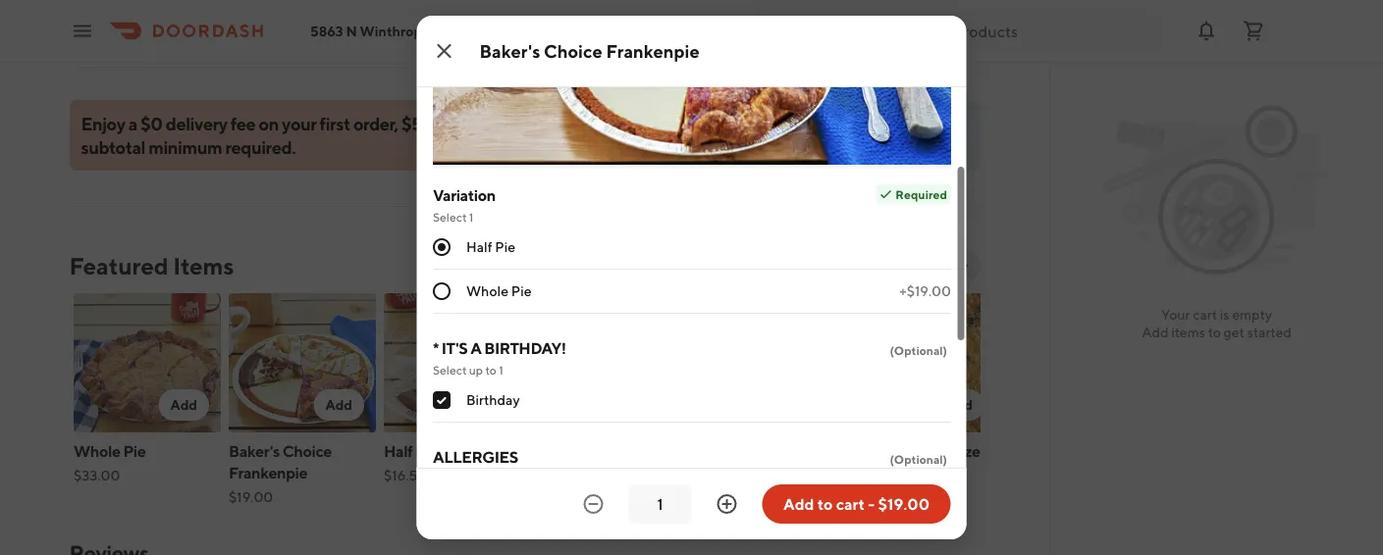 Task type: vqa. For each thing, say whether or not it's contained in the screenshot.
the rightmost Baker's Choice Frankenpie image
yes



Task type: describe. For each thing, give the bounding box(es) containing it.
whole for whole pie
[[466, 283, 508, 300]]

enjoy a $0 delivery fee on your first order, $5 subtotal minimum required.
[[81, 113, 422, 158]]

1 inside variation select 1
[[469, 210, 473, 224]]

frankenpie for baker's choice frankenpie $19.00
[[228, 464, 307, 483]]

enjoy
[[81, 113, 125, 134]]

select inside * it's a birthday! select up to 1
[[433, 363, 466, 377]]

notification bell image
[[1195, 19, 1219, 43]]

your
[[282, 113, 317, 134]]

cart inside button
[[836, 496, 865, 514]]

baker's choice frankenpie
[[480, 40, 700, 61]]

required
[[896, 188, 947, 201]]

pot pie image
[[539, 294, 686, 433]]

previous button of carousel image
[[918, 258, 934, 274]]

half pie
[[466, 239, 515, 255]]

whole pie
[[466, 283, 531, 300]]

$16.50
[[384, 468, 427, 484]]

whole pie $33.00
[[73, 442, 145, 484]]

variation group
[[433, 185, 951, 314]]

choice for baker's choice frankenpie $19.00
[[282, 442, 331, 461]]

pie for whole pie $33.00
[[123, 442, 145, 461]]

5.2
[[308, 46, 328, 62]]

next button of carousel image
[[957, 258, 973, 274]]

$42.00 inside quiche family sized $42.00
[[849, 468, 896, 484]]

first
[[320, 113, 350, 134]]

delivery inside enjoy a $0 delivery fee on your first order, $5 subtotal minimum required.
[[166, 113, 228, 134]]

add for half pie
[[480, 397, 507, 414]]

to for is
[[1209, 325, 1222, 341]]

pie for half pie $16.50
[[415, 442, 438, 461]]

$12.00 button
[[535, 290, 690, 498]]

whole for whole pie $33.00
[[73, 442, 120, 461]]

cart inside your cart is empty add items to get started
[[1194, 307, 1218, 323]]

0 horizontal spatial delivery
[[245, 46, 297, 62]]

5863
[[310, 23, 343, 39]]

* it's a birthday! select up to 1
[[433, 339, 566, 377]]

$33.00
[[73, 468, 120, 484]]

Current quantity is 1 number field
[[641, 494, 680, 516]]

$19.00 inside add to cart - $19.00 button
[[879, 496, 930, 514]]

quiche family sized $42.00
[[849, 442, 990, 484]]

on
[[259, 113, 279, 134]]

$19.00 inside baker's choice frankenpie $19.00
[[228, 490, 273, 506]]

is
[[1221, 307, 1230, 323]]

featured
[[69, 252, 168, 280]]

Half Pie radio
[[433, 239, 450, 256]]

sized
[[952, 442, 990, 461]]

select inside variation select 1
[[433, 210, 466, 224]]

half for half pie
[[466, 239, 492, 255]]

add button for quiche family sized
[[934, 390, 985, 421]]

0 vertical spatial fee
[[180, 11, 200, 27]]

expanded
[[135, 46, 199, 62]]

expanded range delivery • 5.2 mi image
[[407, 46, 423, 62]]

items
[[1172, 325, 1206, 341]]

pot pie family sized image
[[694, 294, 841, 433]]

minimum
[[148, 137, 222, 158]]

5863 n winthrop ave button
[[310, 23, 466, 39]]

$42.00 button
[[690, 290, 845, 498]]

delivery time
[[293, 10, 373, 27]]

increase quantity by 1 image
[[716, 493, 739, 517]]

add inside your cart is empty add items to get started
[[1143, 325, 1169, 341]]

decrease quantity by 1 image
[[582, 493, 606, 517]]

$42.00 inside button
[[694, 468, 741, 484]]

featured items
[[69, 252, 234, 280]]

save button
[[691, 2, 773, 42]]

add to cart - $19.00 button
[[763, 485, 951, 524]]

baker's choice frankenpie dialog
[[417, 0, 967, 556]]

add for whole pie
[[170, 397, 197, 414]]

order methods option group
[[789, 2, 981, 42]]

Pickup radio
[[877, 2, 981, 42]]

it's
[[441, 339, 467, 358]]

-
[[869, 496, 875, 514]]

(optional) inside '* it's a birthday!' 'group'
[[890, 344, 947, 358]]

choice for baker's choice frankenpie
[[544, 40, 603, 61]]

mi
[[331, 46, 346, 62]]

*
[[433, 339, 439, 358]]

baker's for baker's choice frankenpie $19.00
[[228, 442, 279, 461]]

add button for baker's choice frankenpie
[[313, 390, 364, 421]]

get
[[1224, 325, 1245, 341]]

featured items heading
[[69, 250, 234, 282]]

0 horizontal spatial baker's choice frankenpie image
[[228, 294, 376, 433]]

to for a
[[485, 363, 496, 377]]

started
[[1248, 325, 1292, 341]]

subtotal
[[81, 137, 145, 158]]

1 inside * it's a birthday! select up to 1
[[499, 363, 503, 377]]



Task type: locate. For each thing, give the bounding box(es) containing it.
quiche family sized image
[[849, 294, 996, 433]]

1 horizontal spatial delivery
[[812, 6, 865, 22]]

1 vertical spatial baker's choice frankenpie image
[[228, 294, 376, 433]]

0 horizontal spatial choice
[[282, 442, 331, 461]]

0 vertical spatial select
[[433, 210, 466, 224]]

$42.00
[[694, 468, 741, 484], [849, 468, 896, 484]]

up
[[469, 363, 483, 377]]

0 vertical spatial delivery
[[812, 6, 865, 22]]

pie inside the whole pie $33.00
[[123, 442, 145, 461]]

pie down whole pie image
[[123, 442, 145, 461]]

•
[[300, 46, 305, 62]]

1 horizontal spatial cart
[[1194, 307, 1218, 323]]

0 vertical spatial half
[[466, 239, 492, 255]]

whole pie image
[[73, 294, 221, 433]]

2 (optional) from the top
[[890, 453, 947, 467]]

family
[[903, 442, 949, 461]]

to inside button
[[818, 496, 833, 514]]

fee
[[180, 11, 200, 27], [231, 113, 256, 134]]

frankenpie for baker's choice frankenpie
[[606, 40, 700, 61]]

delivery
[[293, 10, 342, 27], [128, 11, 177, 27], [166, 113, 228, 134]]

None radio
[[433, 283, 450, 301]]

baker's choice frankenpie $19.00
[[228, 442, 331, 506]]

variation
[[433, 186, 495, 205]]

baker's
[[480, 40, 541, 61], [228, 442, 279, 461]]

time
[[345, 10, 373, 27]]

fee left on
[[231, 113, 256, 134]]

Delivery radio
[[789, 2, 889, 42]]

to left get
[[1209, 325, 1222, 341]]

to inside * it's a birthday! select up to 1
[[485, 363, 496, 377]]

baker's for baker's choice frankenpie
[[480, 40, 541, 61]]

quiche
[[849, 442, 900, 461]]

baker's choice frankenpie image inside baker's choice frankenpie dialog
[[433, 0, 951, 165]]

delivery for delivery fee
[[128, 11, 177, 27]]

1 vertical spatial choice
[[282, 442, 331, 461]]

cart
[[1194, 307, 1218, 323], [836, 496, 865, 514]]

whole inside the whole pie $33.00
[[73, 442, 120, 461]]

add button for whole pie
[[158, 390, 209, 421]]

1 right the up
[[499, 363, 503, 377]]

to inside your cart is empty add items to get started
[[1209, 325, 1222, 341]]

$5
[[402, 113, 422, 134]]

0 vertical spatial to
[[1209, 325, 1222, 341]]

whole down half pie
[[466, 283, 508, 300]]

pie for half pie
[[495, 239, 515, 255]]

choice inside dialog
[[544, 40, 603, 61]]

baker's inside dialog
[[480, 40, 541, 61]]

0 vertical spatial whole
[[466, 283, 508, 300]]

select down variation
[[433, 210, 466, 224]]

birthday
[[466, 392, 520, 409]]

frankenpie
[[606, 40, 700, 61], [228, 464, 307, 483]]

1 horizontal spatial frankenpie
[[606, 40, 700, 61]]

your
[[1162, 307, 1191, 323]]

whole up $33.00
[[73, 442, 120, 461]]

1 vertical spatial 1
[[499, 363, 503, 377]]

add
[[1143, 325, 1169, 341], [170, 397, 197, 414], [325, 397, 352, 414], [480, 397, 507, 414], [946, 397, 973, 414], [784, 496, 815, 514]]

1 horizontal spatial $42.00
[[849, 468, 896, 484]]

3 add button from the left
[[468, 390, 519, 421]]

add button
[[158, 390, 209, 421], [313, 390, 364, 421], [468, 390, 519, 421], [934, 390, 985, 421]]

5863 n winthrop ave
[[310, 23, 450, 39]]

half
[[466, 239, 492, 255], [384, 442, 412, 461]]

1 horizontal spatial $19.00
[[879, 496, 930, 514]]

variation select 1
[[433, 186, 495, 224]]

0 vertical spatial choice
[[544, 40, 603, 61]]

1 vertical spatial select
[[433, 363, 466, 377]]

0 vertical spatial baker's choice frankenpie image
[[433, 0, 951, 165]]

delivery inside radio
[[812, 6, 865, 22]]

a
[[128, 113, 137, 134]]

1 vertical spatial frankenpie
[[228, 464, 307, 483]]

add button for half pie
[[468, 390, 519, 421]]

birthday!
[[484, 339, 566, 358]]

expanded range delivery • 5.2 mi
[[135, 46, 346, 62]]

pie up whole pie at left
[[495, 239, 515, 255]]

delivery
[[812, 6, 865, 22], [245, 46, 297, 62]]

0 horizontal spatial $19.00
[[228, 490, 273, 506]]

1 vertical spatial fee
[[231, 113, 256, 134]]

0 vertical spatial cart
[[1194, 307, 1218, 323]]

half up $16.50
[[384, 442, 412, 461]]

$0
[[140, 113, 163, 134]]

$19.00
[[228, 490, 273, 506], [879, 496, 930, 514]]

1 (optional) from the top
[[890, 344, 947, 358]]

0 horizontal spatial baker's
[[228, 442, 279, 461]]

half pie image
[[384, 294, 531, 433]]

pie down half pie
[[511, 283, 531, 300]]

2 vertical spatial to
[[818, 496, 833, 514]]

(optional) down +$19.00
[[890, 344, 947, 358]]

0 vertical spatial frankenpie
[[606, 40, 700, 61]]

pie for whole pie
[[511, 283, 531, 300]]

1 vertical spatial to
[[485, 363, 496, 377]]

n
[[346, 23, 357, 39]]

your cart is empty add items to get started
[[1143, 307, 1292, 341]]

(optional)
[[890, 344, 947, 358], [890, 453, 947, 467]]

delivery up the 5.2
[[293, 10, 342, 27]]

2 $42.00 from the left
[[849, 468, 896, 484]]

close baker's choice frankenpie image
[[433, 39, 456, 63]]

cart left is
[[1194, 307, 1218, 323]]

2 add button from the left
[[313, 390, 364, 421]]

0 items, open order cart image
[[1242, 19, 1266, 43]]

0 horizontal spatial frankenpie
[[228, 464, 307, 483]]

half inside variation group
[[466, 239, 492, 255]]

+$19.00
[[900, 283, 951, 300]]

allergies
[[433, 448, 518, 467]]

to right the up
[[485, 363, 496, 377]]

1 horizontal spatial 1
[[499, 363, 503, 377]]

1
[[469, 210, 473, 224], [499, 363, 503, 377]]

1 add button from the left
[[158, 390, 209, 421]]

delivery for delivery time
[[293, 10, 342, 27]]

half inside half pie $16.50
[[384, 442, 412, 461]]

none radio inside variation group
[[433, 283, 450, 301]]

a
[[470, 339, 481, 358]]

0 horizontal spatial fee
[[180, 11, 200, 27]]

1 horizontal spatial baker's
[[480, 40, 541, 61]]

items
[[173, 252, 234, 280]]

1 horizontal spatial to
[[818, 496, 833, 514]]

0 horizontal spatial to
[[485, 363, 496, 377]]

to left -
[[818, 496, 833, 514]]

delivery left pickup radio
[[812, 6, 865, 22]]

ave
[[425, 23, 450, 39]]

frankenpie inside dialog
[[606, 40, 700, 61]]

delivery up expanded
[[128, 11, 177, 27]]

open menu image
[[71, 19, 94, 43]]

half for half pie $16.50
[[384, 442, 412, 461]]

select down 'it's'
[[433, 363, 466, 377]]

cart left -
[[836, 496, 865, 514]]

0 vertical spatial baker's
[[480, 40, 541, 61]]

pie up $16.50
[[415, 442, 438, 461]]

delivery left the •
[[245, 46, 297, 62]]

4 add button from the left
[[934, 390, 985, 421]]

1 select from the top
[[433, 210, 466, 224]]

0 horizontal spatial $42.00
[[694, 468, 741, 484]]

1 horizontal spatial choice
[[544, 40, 603, 61]]

select
[[433, 210, 466, 224], [433, 363, 466, 377]]

add to cart - $19.00
[[784, 496, 930, 514]]

fee up expanded
[[180, 11, 200, 27]]

$42.00 up increase quantity by 1 image at the bottom right of page
[[694, 468, 741, 484]]

frankenpie inside baker's choice frankenpie $19.00
[[228, 464, 307, 483]]

pickup
[[913, 6, 957, 22]]

1 vertical spatial baker's
[[228, 442, 279, 461]]

0 horizontal spatial whole
[[73, 442, 120, 461]]

save
[[731, 14, 761, 30]]

1 down variation
[[469, 210, 473, 224]]

choice inside baker's choice frankenpie $19.00
[[282, 442, 331, 461]]

1 horizontal spatial fee
[[231, 113, 256, 134]]

0 horizontal spatial cart
[[836, 496, 865, 514]]

half right half pie option
[[466, 239, 492, 255]]

baker's inside baker's choice frankenpie $19.00
[[228, 442, 279, 461]]

1 $42.00 from the left
[[694, 468, 741, 484]]

fee inside enjoy a $0 delivery fee on your first order, $5 subtotal minimum required.
[[231, 113, 256, 134]]

1 vertical spatial cart
[[836, 496, 865, 514]]

baker's choice frankenpie image
[[433, 0, 951, 165], [228, 294, 376, 433]]

whole inside variation group
[[466, 283, 508, 300]]

choice
[[544, 40, 603, 61], [282, 442, 331, 461]]

add for quiche family sized
[[946, 397, 973, 414]]

winthrop
[[360, 23, 422, 39]]

$12.00
[[539, 468, 583, 484]]

half pie $16.50
[[384, 442, 438, 484]]

2 select from the top
[[433, 363, 466, 377]]

2 horizontal spatial to
[[1209, 325, 1222, 341]]

to
[[1209, 325, 1222, 341], [485, 363, 496, 377], [818, 496, 833, 514]]

whole
[[466, 283, 508, 300], [73, 442, 120, 461]]

delivery up minimum
[[166, 113, 228, 134]]

(optional) left sized
[[890, 453, 947, 467]]

0 horizontal spatial half
[[384, 442, 412, 461]]

delivery fee
[[128, 11, 200, 27]]

add for baker's choice frankenpie
[[325, 397, 352, 414]]

pie
[[495, 239, 515, 255], [511, 283, 531, 300], [123, 442, 145, 461], [415, 442, 438, 461]]

0 vertical spatial 1
[[469, 210, 473, 224]]

add inside button
[[784, 496, 815, 514]]

1 horizontal spatial whole
[[466, 283, 508, 300]]

$42.00 down quiche
[[849, 468, 896, 484]]

Birthday checkbox
[[433, 392, 450, 410]]

1 vertical spatial half
[[384, 442, 412, 461]]

1 vertical spatial whole
[[73, 442, 120, 461]]

0 horizontal spatial 1
[[469, 210, 473, 224]]

order,
[[353, 113, 399, 134]]

required.
[[225, 137, 296, 158]]

1 vertical spatial (optional)
[[890, 453, 947, 467]]

1 horizontal spatial baker's choice frankenpie image
[[433, 0, 951, 165]]

empty
[[1233, 307, 1273, 323]]

1 vertical spatial delivery
[[245, 46, 297, 62]]

range
[[202, 46, 242, 62]]

1 horizontal spatial half
[[466, 239, 492, 255]]

* it's a birthday! group
[[433, 338, 951, 423]]

pie inside half pie $16.50
[[415, 442, 438, 461]]

0 vertical spatial (optional)
[[890, 344, 947, 358]]



